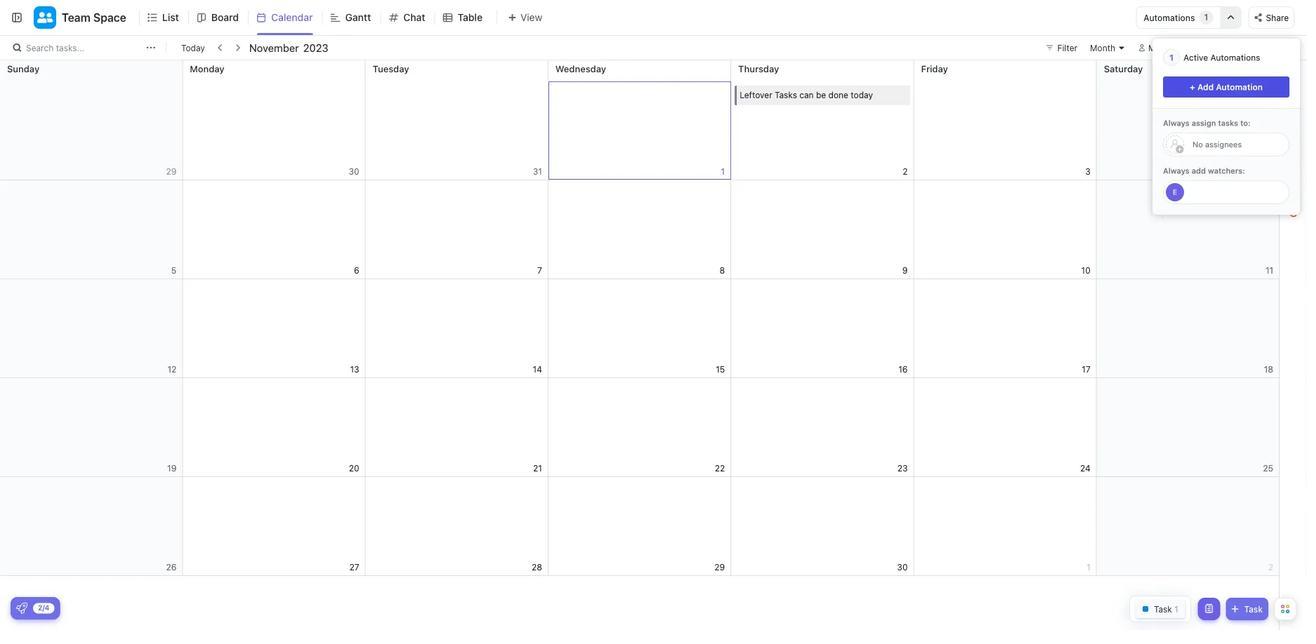 Task type: describe. For each thing, give the bounding box(es) containing it.
always for always assign tasks to:
[[1163, 119, 1190, 128]]

automation
[[1216, 82, 1263, 92]]

active
[[1184, 53, 1208, 63]]

list
[[162, 12, 179, 23]]

14
[[533, 365, 542, 375]]

+
[[1190, 82, 1196, 92]]

30
[[897, 563, 908, 573]]

assign
[[1192, 119, 1216, 128]]

15
[[716, 365, 725, 375]]

leftover
[[740, 90, 773, 100]]

overdue
[[1289, 175, 1299, 212]]

row containing 5
[[0, 181, 1280, 280]]

done
[[829, 90, 849, 100]]

calendar
[[271, 12, 313, 23]]

team space
[[62, 11, 126, 24]]

tasks
[[775, 90, 797, 100]]

1 vertical spatial automations
[[1211, 53, 1261, 63]]

row containing leftover tasks can be done today
[[0, 60, 1280, 181]]

27
[[350, 563, 359, 573]]

to:
[[1241, 119, 1251, 128]]

always add watchers:
[[1163, 167, 1245, 176]]

6
[[354, 266, 359, 276]]

team space button
[[56, 2, 126, 33]]

e button
[[1163, 181, 1290, 204]]

1 horizontal spatial 8
[[1289, 148, 1299, 154]]

be
[[816, 90, 826, 100]]

28
[[532, 563, 542, 573]]

0
[[1289, 212, 1299, 218]]

10
[[1082, 266, 1091, 276]]

unscheduled
[[1289, 92, 1299, 148]]

chat
[[403, 12, 425, 23]]

always assign tasks to:
[[1163, 119, 1251, 128]]

task
[[1244, 605, 1263, 615]]

row containing 19
[[0, 379, 1280, 478]]

space
[[93, 11, 126, 24]]

today
[[851, 90, 873, 100]]

no assignees note
[[1186, 140, 1242, 149]]

team
[[62, 11, 91, 24]]

Search tasks... text field
[[26, 38, 143, 58]]

25
[[1263, 464, 1274, 474]]

today
[[181, 43, 205, 53]]

board link
[[211, 0, 244, 35]]

23
[[898, 464, 908, 474]]

13
[[350, 365, 359, 375]]

2/4
[[38, 605, 49, 613]]

me button
[[1133, 39, 1167, 56]]

table link
[[458, 0, 488, 35]]

e
[[1173, 188, 1177, 196]]

22
[[715, 464, 725, 474]]

tasks
[[1218, 119, 1239, 128]]

tuesday
[[373, 63, 409, 74]]

onboarding checklist button image
[[16, 603, 27, 615]]

20
[[349, 464, 359, 474]]

18
[[1264, 365, 1274, 375]]

add
[[1192, 167, 1206, 176]]



Task type: locate. For each thing, give the bounding box(es) containing it.
always left 'assign'
[[1163, 119, 1190, 128]]

1 inside row
[[721, 167, 725, 177]]

2 always from the top
[[1163, 167, 1190, 176]]

12
[[168, 365, 177, 375]]

gantt
[[345, 12, 371, 23]]

search tasks...
[[26, 43, 84, 53]]

0 horizontal spatial 8
[[720, 266, 725, 276]]

always for always add watchers:
[[1163, 167, 1190, 176]]

friday
[[921, 63, 948, 74]]

row containing 26
[[0, 478, 1280, 577]]

1 vertical spatial 1
[[1170, 53, 1174, 63]]

gantt link
[[345, 0, 377, 35]]

automations
[[1144, 13, 1195, 22], [1211, 53, 1261, 63]]

sunday
[[7, 63, 39, 74]]

no assignees
[[1193, 140, 1242, 149]]

tasks...
[[56, 43, 84, 53]]

saturday
[[1104, 63, 1143, 74]]

1 vertical spatial 8
[[720, 266, 725, 276]]

always
[[1163, 119, 1190, 128], [1163, 167, 1190, 176]]

8
[[1289, 148, 1299, 154], [720, 266, 725, 276]]

table
[[458, 12, 483, 23]]

add
[[1198, 82, 1214, 92]]

16
[[899, 365, 908, 375]]

share
[[1266, 13, 1289, 23]]

5
[[171, 266, 177, 276]]

21
[[533, 464, 542, 474]]

0 vertical spatial automations
[[1144, 13, 1195, 22]]

0 vertical spatial always
[[1163, 119, 1190, 128]]

2 horizontal spatial 1
[[1205, 12, 1209, 22]]

leftover tasks can be done today
[[740, 90, 873, 100]]

29
[[715, 563, 725, 573]]

0 vertical spatial 1
[[1205, 12, 1209, 22]]

+ add automation
[[1190, 82, 1263, 92]]

0 horizontal spatial 1
[[721, 167, 725, 177]]

5 row from the top
[[0, 478, 1280, 577]]

assignees
[[1206, 140, 1242, 149]]

wednesday
[[556, 63, 606, 74]]

2 row from the top
[[0, 181, 1280, 280]]

can
[[800, 90, 814, 100]]

thursday
[[738, 63, 779, 74]]

26
[[166, 563, 177, 573]]

1 vertical spatial always
[[1163, 167, 1190, 176]]

1 horizontal spatial automations
[[1211, 53, 1261, 63]]

always up e
[[1163, 167, 1190, 176]]

4 row from the top
[[0, 379, 1280, 478]]

today button
[[178, 41, 208, 55]]

3 row from the top
[[0, 280, 1280, 379]]

3
[[1086, 167, 1091, 177]]

automations up me
[[1144, 13, 1195, 22]]

9
[[903, 266, 908, 276]]

grid containing sunday
[[0, 60, 1280, 631]]

grid
[[0, 60, 1280, 631]]

7
[[537, 266, 542, 276]]

0 vertical spatial 8
[[1289, 148, 1299, 154]]

search
[[26, 43, 54, 53]]

calendar link
[[271, 0, 319, 35]]

list link
[[162, 0, 185, 35]]

2 vertical spatial 1
[[721, 167, 725, 177]]

onboarding checklist button element
[[16, 603, 27, 615]]

2
[[903, 167, 908, 177]]

17
[[1082, 365, 1091, 375]]

row
[[0, 60, 1280, 181], [0, 181, 1280, 280], [0, 280, 1280, 379], [0, 379, 1280, 478], [0, 478, 1280, 577]]

share button
[[1249, 6, 1295, 29]]

row containing 12
[[0, 280, 1280, 379]]

24
[[1080, 464, 1091, 474]]

no assignees button
[[1163, 133, 1290, 157]]

active automations
[[1184, 53, 1261, 63]]

1 horizontal spatial 1
[[1170, 53, 1174, 63]]

board
[[211, 12, 239, 23]]

1 row from the top
[[0, 60, 1280, 181]]

chat link
[[403, 0, 431, 35]]

no
[[1193, 140, 1203, 149]]

11
[[1266, 266, 1274, 276]]

watchers:
[[1208, 167, 1245, 176]]

automations up automation
[[1211, 53, 1261, 63]]

1 always from the top
[[1163, 119, 1190, 128]]

0 horizontal spatial automations
[[1144, 13, 1195, 22]]

1
[[1205, 12, 1209, 22], [1170, 53, 1174, 63], [721, 167, 725, 177]]

monday
[[190, 63, 225, 74]]

19
[[167, 464, 177, 474]]

me
[[1149, 43, 1161, 53]]



Task type: vqa. For each thing, say whether or not it's contained in the screenshot.
the left Subtasks
no



